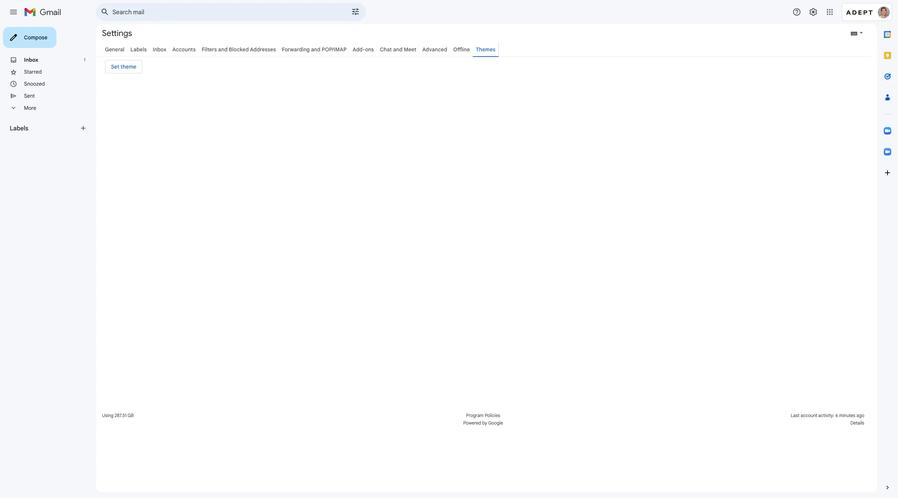 Task type: vqa. For each thing, say whether or not it's contained in the screenshot.
the Compose button
yes



Task type: describe. For each thing, give the bounding box(es) containing it.
program policies powered by google
[[464, 413, 504, 427]]

support image
[[793, 8, 802, 17]]

settings image
[[810, 8, 819, 17]]

0 horizontal spatial inbox link
[[24, 57, 38, 63]]

main menu image
[[9, 8, 18, 17]]

activity:
[[819, 413, 835, 419]]

chat
[[380, 46, 392, 53]]

powered
[[464, 421, 482, 427]]

themes
[[476, 46, 496, 53]]

labels for the labels link
[[131, 46, 147, 53]]

advanced search options image
[[348, 4, 363, 19]]

gmail image
[[24, 5, 65, 20]]

filters and blocked addresses link
[[202, 46, 276, 53]]

287.51
[[115, 413, 127, 419]]

chat and meet link
[[380, 46, 417, 53]]

and for chat
[[394, 46, 403, 53]]

google link
[[489, 420, 504, 428]]

gb
[[128, 413, 134, 419]]

ago
[[857, 413, 865, 419]]

policies
[[485, 413, 501, 419]]

accounts
[[173, 46, 196, 53]]

filters and blocked addresses
[[202, 46, 276, 53]]

add-ons link
[[353, 46, 374, 53]]

starred
[[24, 69, 42, 75]]

compose
[[24, 34, 47, 41]]

filters
[[202, 46, 217, 53]]

set theme
[[111, 64, 136, 70]]

forwarding and pop/imap link
[[282, 46, 347, 53]]

inbox inside labels navigation
[[24, 57, 38, 63]]

forwarding and pop/imap
[[282, 46, 347, 53]]

ons
[[365, 46, 374, 53]]

advanced
[[423, 46, 448, 53]]

details link
[[851, 421, 865, 427]]

search mail image
[[98, 5, 112, 19]]

labels heading
[[10, 125, 80, 132]]

and for filters
[[218, 46, 228, 53]]

account
[[802, 413, 818, 419]]

add-ons
[[353, 46, 374, 53]]



Task type: locate. For each thing, give the bounding box(es) containing it.
6
[[836, 413, 839, 419]]

using
[[102, 413, 114, 419]]

theme
[[121, 64, 136, 70]]

inbox link
[[153, 46, 167, 53], [24, 57, 38, 63]]

labels
[[131, 46, 147, 53], [10, 125, 28, 132]]

0 vertical spatial inbox
[[153, 46, 167, 53]]

set
[[111, 64, 119, 70]]

chat and meet
[[380, 46, 417, 53]]

sent link
[[24, 93, 35, 99]]

more button
[[0, 102, 90, 114]]

labels link
[[131, 46, 147, 53]]

1 horizontal spatial inbox
[[153, 46, 167, 53]]

advanced link
[[423, 46, 448, 53]]

0 horizontal spatial labels
[[10, 125, 28, 132]]

themes link
[[476, 46, 496, 53]]

using 287.51 gb
[[102, 413, 134, 419]]

2 and from the left
[[311, 46, 321, 53]]

inbox link up starred link
[[24, 57, 38, 63]]

0 horizontal spatial inbox
[[24, 57, 38, 63]]

addresses
[[250, 46, 276, 53]]

program policies link
[[467, 413, 501, 419]]

labels up theme
[[131, 46, 147, 53]]

sent
[[24, 93, 35, 99]]

inbox
[[153, 46, 167, 53], [24, 57, 38, 63]]

0 vertical spatial labels
[[131, 46, 147, 53]]

set theme button
[[105, 60, 142, 74]]

0 horizontal spatial and
[[218, 46, 228, 53]]

select input tool image
[[860, 30, 864, 36]]

forwarding
[[282, 46, 310, 53]]

offline link
[[454, 46, 470, 53]]

inbox up starred link
[[24, 57, 38, 63]]

google
[[489, 421, 504, 427]]

2 horizontal spatial and
[[394, 46, 403, 53]]

program
[[467, 413, 484, 419]]

general link
[[105, 46, 125, 53]]

Search mail text field
[[113, 8, 330, 16]]

footer
[[96, 413, 872, 428]]

1 vertical spatial inbox
[[24, 57, 38, 63]]

and right chat
[[394, 46, 403, 53]]

1
[[84, 57, 86, 63]]

snoozed link
[[24, 81, 45, 87]]

labels for labels heading
[[10, 125, 28, 132]]

compose button
[[3, 27, 56, 48]]

last account activity: 6 minutes ago details
[[792, 413, 865, 427]]

inbox link right the labels link
[[153, 46, 167, 53]]

1 horizontal spatial labels
[[131, 46, 147, 53]]

labels navigation
[[0, 24, 96, 499]]

last
[[792, 413, 800, 419]]

footer containing using
[[96, 413, 872, 428]]

general
[[105, 46, 125, 53]]

snoozed
[[24, 81, 45, 87]]

1 vertical spatial labels
[[10, 125, 28, 132]]

details
[[851, 421, 865, 427]]

and left pop/imap
[[311, 46, 321, 53]]

settings
[[102, 28, 132, 38]]

starred link
[[24, 69, 42, 75]]

None search field
[[96, 3, 366, 21]]

and right filters
[[218, 46, 228, 53]]

meet
[[404, 46, 417, 53]]

labels down more
[[10, 125, 28, 132]]

minutes
[[840, 413, 856, 419]]

pop/imap
[[322, 46, 347, 53]]

3 and from the left
[[394, 46, 403, 53]]

add-
[[353, 46, 365, 53]]

tab list
[[878, 24, 899, 472]]

blocked
[[229, 46, 249, 53]]

and for forwarding
[[311, 46, 321, 53]]

more
[[24, 105, 36, 111]]

labels inside labels navigation
[[10, 125, 28, 132]]

accounts link
[[173, 46, 196, 53]]

and
[[218, 46, 228, 53], [311, 46, 321, 53], [394, 46, 403, 53]]

1 and from the left
[[218, 46, 228, 53]]

1 horizontal spatial inbox link
[[153, 46, 167, 53]]

1 horizontal spatial and
[[311, 46, 321, 53]]

inbox right the labels link
[[153, 46, 167, 53]]

1 vertical spatial inbox link
[[24, 57, 38, 63]]

by
[[483, 421, 488, 427]]

0 vertical spatial inbox link
[[153, 46, 167, 53]]

offline
[[454, 46, 470, 53]]



